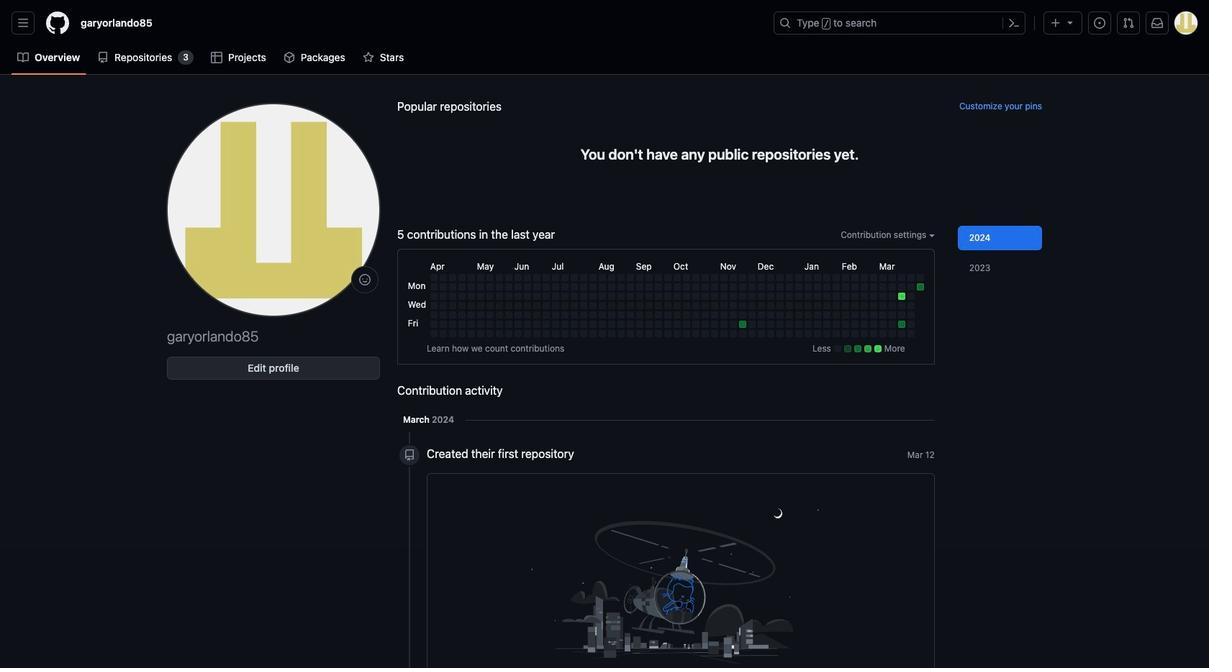 Task type: locate. For each thing, give the bounding box(es) containing it.
homepage image
[[46, 12, 69, 35]]

cell
[[430, 274, 438, 282], [440, 274, 447, 282], [449, 274, 456, 282], [459, 274, 466, 282], [468, 274, 475, 282], [477, 274, 484, 282], [487, 274, 494, 282], [496, 274, 503, 282], [505, 274, 513, 282], [515, 274, 522, 282], [524, 274, 531, 282], [533, 274, 541, 282], [543, 274, 550, 282], [552, 274, 559, 282], [562, 274, 569, 282], [571, 274, 578, 282], [580, 274, 587, 282], [590, 274, 597, 282], [599, 274, 606, 282], [608, 274, 616, 282], [618, 274, 625, 282], [627, 274, 634, 282], [636, 274, 644, 282], [646, 274, 653, 282], [655, 274, 662, 282], [664, 274, 672, 282], [674, 274, 681, 282], [683, 274, 690, 282], [693, 274, 700, 282], [702, 274, 709, 282], [711, 274, 718, 282], [721, 274, 728, 282], [730, 274, 737, 282], [739, 274, 747, 282], [749, 274, 756, 282], [758, 274, 765, 282], [767, 274, 775, 282], [777, 274, 784, 282], [786, 274, 793, 282], [796, 274, 803, 282], [805, 274, 812, 282], [814, 274, 821, 282], [824, 274, 831, 282], [833, 274, 840, 282], [842, 274, 850, 282], [852, 274, 859, 282], [861, 274, 868, 282], [870, 274, 878, 282], [880, 274, 887, 282], [889, 274, 896, 282], [898, 274, 906, 282], [908, 274, 915, 282], [917, 274, 924, 282], [430, 284, 438, 291], [440, 284, 447, 291], [449, 284, 456, 291], [459, 284, 466, 291], [468, 284, 475, 291], [477, 284, 484, 291], [487, 284, 494, 291], [496, 284, 503, 291], [505, 284, 513, 291], [515, 284, 522, 291], [524, 284, 531, 291], [533, 284, 541, 291], [543, 284, 550, 291], [552, 284, 559, 291], [562, 284, 569, 291], [571, 284, 578, 291], [580, 284, 587, 291], [590, 284, 597, 291], [599, 284, 606, 291], [608, 284, 616, 291], [618, 284, 625, 291], [627, 284, 634, 291], [636, 284, 644, 291], [646, 284, 653, 291], [655, 284, 662, 291], [664, 284, 672, 291], [674, 284, 681, 291], [683, 284, 690, 291], [693, 284, 700, 291], [702, 284, 709, 291], [711, 284, 718, 291], [721, 284, 728, 291], [730, 284, 737, 291], [739, 284, 747, 291], [749, 284, 756, 291], [758, 284, 765, 291], [767, 284, 775, 291], [777, 284, 784, 291], [786, 284, 793, 291], [796, 284, 803, 291], [805, 284, 812, 291], [814, 284, 821, 291], [824, 284, 831, 291], [833, 284, 840, 291], [842, 284, 850, 291], [852, 284, 859, 291], [861, 284, 868, 291], [870, 284, 878, 291], [880, 284, 887, 291], [889, 284, 896, 291], [898, 284, 906, 291], [908, 284, 915, 291], [917, 284, 924, 291], [430, 293, 438, 300], [440, 293, 447, 300], [449, 293, 456, 300], [459, 293, 466, 300], [468, 293, 475, 300], [477, 293, 484, 300], [487, 293, 494, 300], [496, 293, 503, 300], [505, 293, 513, 300], [515, 293, 522, 300], [524, 293, 531, 300], [533, 293, 541, 300], [543, 293, 550, 300], [552, 293, 559, 300], [562, 293, 569, 300], [571, 293, 578, 300], [580, 293, 587, 300], [590, 293, 597, 300], [599, 293, 606, 300], [608, 293, 616, 300], [618, 293, 625, 300], [627, 293, 634, 300], [636, 293, 644, 300], [646, 293, 653, 300], [655, 293, 662, 300], [664, 293, 672, 300], [674, 293, 681, 300], [683, 293, 690, 300], [693, 293, 700, 300], [702, 293, 709, 300], [711, 293, 718, 300], [721, 293, 728, 300], [730, 293, 737, 300], [739, 293, 747, 300], [749, 293, 756, 300], [758, 293, 765, 300], [767, 293, 775, 300], [777, 293, 784, 300], [786, 293, 793, 300], [796, 293, 803, 300], [805, 293, 812, 300], [814, 293, 821, 300], [824, 293, 831, 300], [833, 293, 840, 300], [842, 293, 850, 300], [852, 293, 859, 300], [861, 293, 868, 300], [870, 293, 878, 300], [880, 293, 887, 300], [889, 293, 896, 300], [898, 293, 906, 300], [908, 293, 915, 300], [430, 302, 438, 310], [440, 302, 447, 310], [449, 302, 456, 310], [459, 302, 466, 310], [468, 302, 475, 310], [477, 302, 484, 310], [487, 302, 494, 310], [496, 302, 503, 310], [505, 302, 513, 310], [515, 302, 522, 310], [524, 302, 531, 310], [533, 302, 541, 310], [543, 302, 550, 310], [552, 302, 559, 310], [562, 302, 569, 310], [571, 302, 578, 310], [580, 302, 587, 310], [590, 302, 597, 310], [599, 302, 606, 310], [608, 302, 616, 310], [618, 302, 625, 310], [627, 302, 634, 310], [636, 302, 644, 310], [646, 302, 653, 310], [655, 302, 662, 310], [664, 302, 672, 310], [674, 302, 681, 310], [683, 302, 690, 310], [693, 302, 700, 310], [702, 302, 709, 310], [711, 302, 718, 310], [721, 302, 728, 310], [730, 302, 737, 310], [739, 302, 747, 310], [749, 302, 756, 310], [758, 302, 765, 310], [767, 302, 775, 310], [777, 302, 784, 310], [786, 302, 793, 310], [796, 302, 803, 310], [805, 302, 812, 310], [814, 302, 821, 310], [824, 302, 831, 310], [833, 302, 840, 310], [842, 302, 850, 310], [852, 302, 859, 310], [861, 302, 868, 310], [870, 302, 878, 310], [880, 302, 887, 310], [889, 302, 896, 310], [898, 302, 906, 310], [908, 302, 915, 310], [430, 312, 438, 319], [440, 312, 447, 319], [449, 312, 456, 319], [459, 312, 466, 319], [468, 312, 475, 319], [477, 312, 484, 319], [487, 312, 494, 319], [496, 312, 503, 319], [505, 312, 513, 319], [515, 312, 522, 319], [524, 312, 531, 319], [533, 312, 541, 319], [543, 312, 550, 319], [552, 312, 559, 319], [562, 312, 569, 319], [571, 312, 578, 319], [580, 312, 587, 319], [590, 312, 597, 319], [599, 312, 606, 319], [608, 312, 616, 319], [618, 312, 625, 319], [627, 312, 634, 319], [636, 312, 644, 319], [646, 312, 653, 319], [655, 312, 662, 319], [664, 312, 672, 319], [674, 312, 681, 319], [683, 312, 690, 319], [693, 312, 700, 319], [702, 312, 709, 319], [711, 312, 718, 319], [721, 312, 728, 319], [730, 312, 737, 319], [739, 312, 747, 319], [749, 312, 756, 319], [758, 312, 765, 319], [767, 312, 775, 319], [777, 312, 784, 319], [786, 312, 793, 319], [796, 312, 803, 319], [805, 312, 812, 319], [814, 312, 821, 319], [824, 312, 831, 319], [833, 312, 840, 319], [842, 312, 850, 319], [852, 312, 859, 319], [861, 312, 868, 319], [870, 312, 878, 319], [880, 312, 887, 319], [889, 312, 896, 319], [898, 312, 906, 319], [908, 312, 915, 319], [430, 321, 438, 328], [440, 321, 447, 328], [449, 321, 456, 328], [459, 321, 466, 328], [468, 321, 475, 328], [477, 321, 484, 328], [487, 321, 494, 328], [496, 321, 503, 328], [505, 321, 513, 328], [515, 321, 522, 328], [524, 321, 531, 328], [533, 321, 541, 328], [543, 321, 550, 328], [552, 321, 559, 328], [562, 321, 569, 328], [571, 321, 578, 328], [580, 321, 587, 328], [590, 321, 597, 328], [599, 321, 606, 328], [608, 321, 616, 328], [618, 321, 625, 328], [627, 321, 634, 328], [636, 321, 644, 328], [646, 321, 653, 328], [655, 321, 662, 328], [664, 321, 672, 328], [674, 321, 681, 328], [683, 321, 690, 328], [693, 321, 700, 328], [702, 321, 709, 328], [711, 321, 718, 328], [721, 321, 728, 328], [730, 321, 737, 328], [739, 321, 747, 328], [749, 321, 756, 328], [758, 321, 765, 328], [767, 321, 775, 328], [777, 321, 784, 328], [786, 321, 793, 328], [796, 321, 803, 328], [805, 321, 812, 328], [814, 321, 821, 328], [824, 321, 831, 328], [833, 321, 840, 328], [842, 321, 850, 328], [852, 321, 859, 328], [861, 321, 868, 328], [870, 321, 878, 328], [880, 321, 887, 328], [889, 321, 896, 328], [898, 321, 906, 328], [908, 321, 915, 328], [430, 331, 438, 338], [440, 331, 447, 338], [449, 331, 456, 338], [459, 331, 466, 338], [468, 331, 475, 338], [477, 331, 484, 338], [487, 331, 494, 338], [496, 331, 503, 338], [505, 331, 513, 338], [515, 331, 522, 338], [524, 331, 531, 338], [533, 331, 541, 338], [543, 331, 550, 338], [552, 331, 559, 338], [562, 331, 569, 338], [571, 331, 578, 338], [580, 331, 587, 338], [590, 331, 597, 338], [599, 331, 606, 338], [608, 331, 616, 338], [618, 331, 625, 338], [627, 331, 634, 338], [636, 331, 644, 338], [646, 331, 653, 338], [655, 331, 662, 338], [664, 331, 672, 338], [674, 331, 681, 338], [683, 331, 690, 338], [693, 331, 700, 338], [702, 331, 709, 338], [711, 331, 718, 338], [721, 331, 728, 338], [730, 331, 737, 338], [739, 331, 747, 338], [749, 331, 756, 338], [758, 331, 765, 338], [767, 331, 775, 338], [777, 331, 784, 338], [786, 331, 793, 338], [796, 331, 803, 338], [805, 331, 812, 338], [814, 331, 821, 338], [824, 331, 831, 338], [833, 331, 840, 338], [842, 331, 850, 338], [852, 331, 859, 338], [861, 331, 868, 338], [870, 331, 878, 338], [880, 331, 887, 338], [889, 331, 896, 338], [898, 331, 906, 338], [908, 331, 915, 338]]

command palette image
[[1009, 17, 1020, 29]]

star image
[[363, 52, 374, 63]]

grid
[[406, 258, 927, 340]]



Task type: vqa. For each thing, say whether or not it's contained in the screenshot.
"Add file" popup button on the right of the page
no



Task type: describe. For each thing, give the bounding box(es) containing it.
repo image
[[97, 52, 109, 63]]

issue opened image
[[1094, 17, 1106, 29]]

plus image
[[1051, 17, 1062, 29]]

change your avatar image
[[167, 104, 380, 317]]

git pull request image
[[1123, 17, 1135, 29]]

notifications image
[[1152, 17, 1164, 29]]

table image
[[211, 52, 222, 63]]

book image
[[17, 52, 29, 63]]

repo image
[[404, 450, 415, 462]]

smiley image
[[359, 274, 371, 286]]

triangle down image
[[1065, 17, 1076, 28]]

congratulations on your first repository! image
[[501, 486, 861, 669]]

package image
[[284, 52, 295, 63]]



